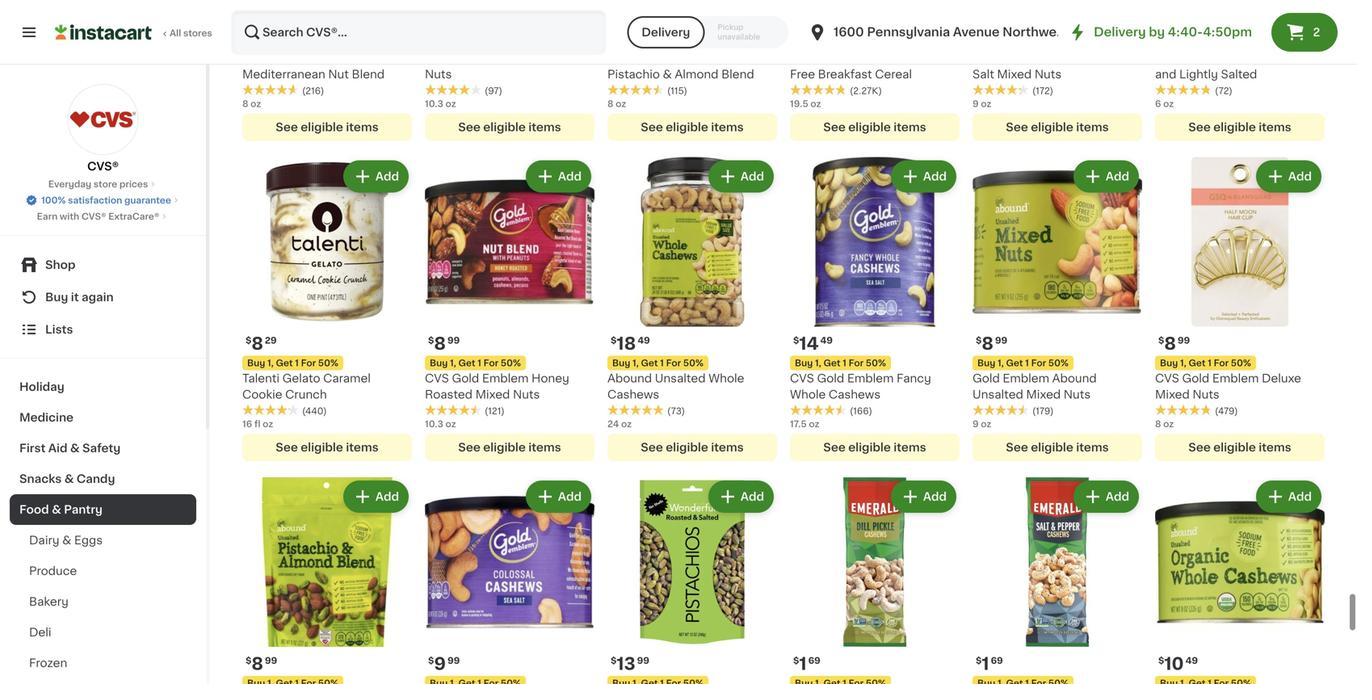 Task type: locate. For each thing, give the bounding box(es) containing it.
for for abound unsalted whole cashews
[[666, 358, 681, 367]]

items
[[346, 121, 379, 133], [528, 121, 561, 133], [711, 121, 744, 133], [894, 121, 926, 133], [1076, 121, 1109, 133], [1259, 121, 1291, 133], [346, 442, 379, 453], [528, 442, 561, 453], [711, 442, 744, 453], [894, 442, 926, 453], [1076, 442, 1109, 453], [1259, 442, 1291, 453]]

1600
[[833, 26, 864, 38]]

2 10.3 from the top
[[425, 419, 443, 428]]

50% up cvs gold emblem rs pistachio & almond blend
[[683, 38, 703, 47]]

4:40-
[[1168, 26, 1203, 38]]

nut
[[831, 52, 851, 64], [328, 68, 349, 80]]

eligible down (97)
[[483, 121, 526, 133]]

deli link
[[10, 617, 196, 648]]

buy 1, get 1 for 50% up cvs gold emblem fancy whole cashews
[[795, 358, 886, 367]]

emblem up almond
[[665, 52, 711, 64]]

candy
[[77, 473, 115, 485]]

gold emblem abound unsalted mixed nuts
[[973, 373, 1097, 400]]

see eligible items for see eligible items button below (97)
[[458, 121, 561, 133]]

1, up cvs gold emblem honey roasted mixed nuts
[[450, 358, 456, 367]]

1 vertical spatial whole
[[790, 389, 826, 400]]

0 horizontal spatial blend
[[352, 68, 385, 80]]

emblem up (121)
[[482, 373, 529, 384]]

see eligible items button down (121)
[[425, 434, 595, 461]]

blend inside $ 8 buy 1, get 1 for 50% cvs gold emblem mediterranean nut blend
[[352, 68, 385, 80]]

1
[[295, 38, 299, 47], [660, 38, 664, 47], [1025, 38, 1029, 47], [1208, 38, 1212, 47], [295, 358, 299, 367], [478, 358, 481, 367], [660, 358, 664, 367], [843, 358, 846, 367], [1025, 358, 1029, 367], [1208, 358, 1212, 367], [799, 655, 807, 672], [982, 655, 989, 672]]

$ inside $ 9 99
[[428, 656, 434, 665]]

99 inside $ 9 99
[[447, 656, 460, 665]]

eligible for see eligible items button under (440)
[[301, 442, 343, 453]]

cvs® logo image
[[67, 84, 139, 155]]

delivery for delivery by 4:40-4:50pm
[[1094, 26, 1146, 38]]

for up abound unsalted whole cashews
[[666, 358, 681, 367]]

oz right the 19.5
[[811, 99, 821, 108]]

see for see eligible items button below (73)
[[641, 442, 663, 453]]

and
[[1155, 68, 1176, 80]]

(479)
[[1215, 406, 1238, 415]]

1 vertical spatial unsalted
[[973, 389, 1023, 400]]

oz right 6
[[1163, 99, 1174, 108]]

delivery by 4:40-4:50pm link
[[1068, 23, 1252, 42]]

eligible for see eligible items button below the (72)
[[1213, 121, 1256, 133]]

sea
[[1111, 52, 1132, 64]]

nuts inside 8 buy 1, get 1 for 50% cvs gold emblem light sea salt mixed nuts
[[1035, 68, 1062, 80]]

1 vertical spatial 10.3
[[425, 419, 443, 428]]

0 vertical spatial unsalted
[[655, 373, 706, 384]]

1 horizontal spatial blend
[[721, 68, 754, 80]]

$ 10 49
[[1158, 655, 1198, 672]]

oz for cvs gold emblem deluxe mixed nuts
[[1163, 419, 1174, 428]]

abound down $ 18 49
[[607, 373, 652, 384]]

0 vertical spatial whole
[[708, 373, 744, 384]]

1 horizontal spatial 69
[[991, 656, 1003, 665]]

1 horizontal spatial nut
[[831, 52, 851, 64]]

items for see eligible items button below the (72)
[[1259, 121, 1291, 133]]

buy down 8 99
[[612, 38, 630, 47]]

store
[[94, 180, 117, 189]]

1, down $ 18 49
[[632, 358, 639, 367]]

fancy
[[897, 373, 931, 384]]

0 vertical spatial roasted
[[1276, 52, 1324, 64]]

get up the gold emblem abound unsalted mixed nuts
[[1006, 358, 1023, 367]]

2
[[1313, 27, 1320, 38]]

cvs gold emblem mixed nuts
[[425, 52, 566, 80]]

earn
[[37, 212, 58, 221]]

deli
[[29, 627, 51, 638]]

50% inside 8 buy 1, get 1 for 50% cvs gold emblem light sea salt mixed nuts
[[1048, 38, 1069, 47]]

any
[[815, 38, 832, 47]]

for inside 9 buy 1, get 1 for 50% wonderful no shells, roasted and lightly salted
[[1214, 38, 1229, 47]]

cvs® link
[[67, 84, 139, 174]]

see for see eligible items button under (440)
[[276, 442, 298, 453]]

49 for 14
[[820, 336, 833, 345]]

19.5 oz
[[790, 99, 821, 108]]

8 oz for cvs gold emblem mediterranean nut blend
[[242, 99, 261, 108]]

0 horizontal spatial whole
[[708, 373, 744, 384]]

1, up cvs gold emblem deluxe mixed nuts at right bottom
[[1180, 358, 1186, 367]]

9 oz down salt
[[973, 99, 991, 108]]

see eligible items for see eligible items button under the (479) on the bottom right of the page
[[1188, 442, 1291, 453]]

get down $ 18 49
[[641, 358, 658, 367]]

get up cvs gold emblem deluxe mixed nuts at right bottom
[[1189, 358, 1206, 367]]

emblem up (97)
[[482, 52, 529, 64]]

8 oz
[[242, 99, 261, 108], [607, 99, 626, 108], [1155, 419, 1174, 428]]

0 vertical spatial honey
[[790, 52, 828, 64]]

eligible for see eligible items button underneath the (172)
[[1031, 121, 1073, 133]]

delivery for delivery
[[642, 27, 690, 38]]

produce link
[[10, 556, 196, 586]]

cvs inside cvs gold emblem fancy whole cashews
[[790, 373, 814, 384]]

see eligible items down (166)
[[823, 442, 926, 453]]

cvs inside cvs gold emblem mixed nuts
[[425, 52, 449, 64]]

oz down pistachio
[[616, 99, 626, 108]]

lists link
[[10, 313, 196, 346]]

see
[[276, 121, 298, 133], [458, 121, 480, 133], [641, 121, 663, 133], [823, 121, 846, 133], [1006, 121, 1028, 133], [1188, 121, 1211, 133], [276, 442, 298, 453], [458, 442, 480, 453], [641, 442, 663, 453], [823, 442, 846, 453], [1006, 442, 1028, 453], [1188, 442, 1211, 453]]

50% down 4:50pm
[[1231, 38, 1251, 47]]

get for abound unsalted whole cashews
[[641, 358, 658, 367]]

oz down salt
[[981, 99, 991, 108]]

for inside 8 buy 1, get 1 for 50% cvs gold emblem light sea salt mixed nuts
[[1031, 38, 1046, 47]]

0 vertical spatial 10.3 oz
[[425, 99, 456, 108]]

0 horizontal spatial 8 oz
[[242, 99, 261, 108]]

cashews up (166)
[[829, 389, 880, 400]]

oz right the 17.5
[[809, 419, 819, 428]]

roasted
[[1276, 52, 1324, 64], [425, 389, 473, 400]]

get
[[276, 38, 293, 47], [641, 38, 658, 47], [1006, 38, 1023, 47], [1189, 38, 1206, 47], [276, 358, 293, 367], [458, 358, 475, 367], [641, 358, 658, 367], [823, 358, 840, 367], [1006, 358, 1023, 367], [1189, 358, 1206, 367]]

(172)
[[1032, 86, 1053, 95]]

see eligible items down (73)
[[641, 442, 744, 453]]

1, for cvs gold emblem honey roasted mixed nuts
[[450, 358, 456, 367]]

1 horizontal spatial unsalted
[[973, 389, 1023, 400]]

0 horizontal spatial unsalted
[[655, 373, 706, 384]]

49 inside $ 18 49
[[638, 336, 650, 345]]

eligible for see eligible items button below (2.27k)
[[848, 121, 891, 133]]

cvs inside 8 buy 1, get 1 for 50% cvs gold emblem light sea salt mixed nuts
[[973, 52, 997, 64]]

1 horizontal spatial 8 oz
[[607, 99, 626, 108]]

$ inside $ 14 49
[[793, 336, 799, 345]]

nuts
[[425, 68, 452, 80], [1035, 68, 1062, 80], [513, 389, 540, 400], [1064, 389, 1091, 400], [1193, 389, 1220, 400]]

for down 4:50pm
[[1214, 38, 1229, 47]]

for up gelato
[[301, 358, 316, 367]]

extracare®
[[108, 212, 159, 221]]

for down northwest
[[1031, 38, 1046, 47]]

items for see eligible items button below (97)
[[528, 121, 561, 133]]

cashews up 24 oz at left
[[607, 389, 659, 400]]

None search field
[[231, 10, 606, 55]]

get for cvs gold emblem deluxe mixed nuts
[[1189, 358, 1206, 367]]

1, inside 9 buy 1, get 1 for 50% wonderful no shells, roasted and lightly salted
[[1180, 38, 1186, 47]]

1 vertical spatial honey
[[532, 373, 569, 384]]

get up gelato
[[276, 358, 293, 367]]

delivery up cvs gold emblem rs pistachio & almond blend
[[642, 27, 690, 38]]

0 horizontal spatial abound
[[607, 373, 652, 384]]

add button
[[345, 162, 407, 191], [527, 162, 590, 191], [710, 162, 772, 191], [892, 162, 955, 191], [1075, 162, 1137, 191], [1257, 162, 1320, 191], [345, 482, 407, 511], [527, 482, 590, 511], [710, 482, 772, 511], [892, 482, 955, 511], [1075, 482, 1137, 511], [1257, 482, 1320, 511]]

oz
[[251, 99, 261, 108], [445, 99, 456, 108], [616, 99, 626, 108], [811, 99, 821, 108], [981, 99, 991, 108], [1163, 99, 1174, 108], [263, 419, 273, 428], [445, 419, 456, 428], [621, 419, 632, 428], [809, 419, 819, 428], [981, 419, 991, 428], [1163, 419, 1174, 428]]

emblem inside cvs gold emblem deluxe mixed nuts
[[1212, 373, 1259, 384]]

see eligible items down (216)
[[276, 121, 379, 133]]

& for eggs
[[62, 535, 71, 546]]

$ 14 49
[[793, 335, 833, 352]]

oz for cvs gold emblem mixed nuts
[[445, 99, 456, 108]]

emblem down northwest
[[1030, 52, 1076, 64]]

see eligible items down (2.27k)
[[823, 121, 926, 133]]

10.3 down cvs gold emblem mixed nuts
[[425, 99, 443, 108]]

$
[[246, 16, 251, 24], [246, 336, 251, 345], [428, 336, 434, 345], [611, 336, 617, 345], [793, 336, 799, 345], [976, 336, 982, 345], [1158, 336, 1164, 345], [246, 656, 251, 665], [428, 656, 434, 665], [611, 656, 617, 665], [793, 656, 799, 665], [976, 656, 982, 665], [1158, 656, 1164, 665]]

16 fl oz
[[242, 419, 273, 428]]

50% up caramel
[[318, 358, 338, 367]]

& for candy
[[64, 473, 74, 485]]

earn with cvs® extracare® link
[[37, 210, 169, 223]]

50% up cvs gold emblem fancy whole cashews
[[866, 358, 886, 367]]

emblem inside cvs gold emblem fancy whole cashews
[[847, 373, 894, 384]]

10.3 down cvs gold emblem honey roasted mixed nuts
[[425, 419, 443, 428]]

items for see eligible items button under (216)
[[346, 121, 379, 133]]

for for gold emblem abound unsalted mixed nuts
[[1031, 358, 1046, 367]]

get down $ 14 49
[[823, 358, 840, 367]]

$ 1 69
[[793, 655, 820, 672], [976, 655, 1003, 672]]

$ 8 99 for gold emblem abound unsalted mixed nuts
[[976, 335, 1007, 352]]

2 10.3 oz from the top
[[425, 419, 456, 428]]

satisfaction
[[68, 196, 122, 205]]

10.3 for cvs gold emblem honey roasted mixed nuts
[[425, 419, 443, 428]]

buy any 2, save $1
[[795, 38, 877, 47]]

product group
[[242, 0, 412, 141], [425, 0, 595, 141], [607, 0, 777, 141], [790, 0, 960, 141], [973, 0, 1142, 141], [1155, 0, 1325, 141], [242, 157, 412, 461], [425, 157, 595, 461], [607, 157, 777, 461], [790, 157, 960, 461], [973, 157, 1142, 461], [1155, 157, 1325, 461], [242, 477, 412, 684], [425, 477, 595, 684], [607, 477, 777, 684], [790, 477, 960, 684], [973, 477, 1142, 684], [1155, 477, 1325, 684]]

1 vertical spatial 10.3 oz
[[425, 419, 456, 428]]

buy it again
[[45, 292, 114, 303]]

oz for abound unsalted whole cashews
[[621, 419, 632, 428]]

2 blend from the left
[[721, 68, 754, 80]]

49 up any
[[813, 16, 825, 24]]

50%
[[318, 38, 338, 47], [683, 38, 703, 47], [1048, 38, 1069, 47], [1231, 38, 1251, 47], [318, 358, 338, 367], [501, 358, 521, 367], [683, 358, 703, 367], [866, 358, 886, 367], [1048, 358, 1069, 367], [1231, 358, 1251, 367]]

eligible for see eligible items button under (216)
[[301, 121, 343, 133]]

cvs inside cvs gold emblem honey roasted mixed nuts
[[425, 373, 449, 384]]

99 inside $ 13 99
[[637, 656, 649, 665]]

1, up talenti
[[267, 358, 274, 367]]

8 oz down cvs gold emblem deluxe mixed nuts at right bottom
[[1155, 419, 1174, 428]]

10.3 oz down cvs gold emblem mixed nuts
[[425, 99, 456, 108]]

emblem inside the gold emblem abound unsalted mixed nuts
[[1003, 373, 1049, 384]]

10
[[1164, 655, 1184, 672]]

1, down avenue
[[998, 38, 1004, 47]]

50% up the gold emblem abound unsalted mixed nuts
[[1048, 358, 1069, 367]]

2 abound from the left
[[1052, 373, 1097, 384]]

1 69 from the left
[[808, 656, 820, 665]]

product group containing 13
[[607, 477, 777, 684]]

1 horizontal spatial $ 1 69
[[976, 655, 1003, 672]]

1 horizontal spatial cashews
[[829, 389, 880, 400]]

1, for abound unsalted whole cashews
[[632, 358, 639, 367]]

emblem inside 8 buy 1, get 1 for 50% cvs gold emblem light sea salt mixed nuts
[[1030, 52, 1076, 64]]

oz down the gold emblem abound unsalted mixed nuts
[[981, 419, 991, 428]]

wonderful
[[1155, 52, 1214, 64]]

eligible down (115) on the top of the page
[[666, 121, 708, 133]]

see eligible items down (115) on the top of the page
[[641, 121, 744, 133]]

get up cvs gold emblem honey roasted mixed nuts
[[458, 358, 475, 367]]

1 horizontal spatial honey
[[790, 52, 828, 64]]

cvs inside cvs gold emblem deluxe mixed nuts
[[1155, 373, 1179, 384]]

get down northwest
[[1006, 38, 1023, 47]]

blend inside cvs gold emblem rs pistachio & almond blend
[[721, 68, 754, 80]]

buy down delivery by 4:40-4:50pm
[[1160, 38, 1178, 47]]

$ inside $ 8 buy 1, get 1 for 50% cvs gold emblem mediterranean nut blend
[[246, 16, 251, 24]]

save
[[844, 38, 866, 47]]

buy 1, get 1 for 50% up cvs gold emblem rs pistachio & almond blend
[[612, 38, 703, 47]]

buy 1, get 1 for 50% up abound unsalted whole cashews
[[612, 358, 703, 367]]

50% for cvs gold emblem deluxe mixed nuts
[[1231, 358, 1251, 367]]

29
[[265, 336, 277, 345]]

50% up abound unsalted whole cashews
[[683, 358, 703, 367]]

get down 8 99
[[641, 38, 658, 47]]

for for cvs gold emblem fancy whole cashews
[[849, 358, 864, 367]]

0 horizontal spatial 69
[[808, 656, 820, 665]]

0 vertical spatial nut
[[831, 52, 851, 64]]

no
[[1217, 52, 1233, 64]]

0 horizontal spatial $ 1 69
[[793, 655, 820, 672]]

crunch
[[285, 389, 327, 400]]

50% up cvs gold emblem deluxe mixed nuts at right bottom
[[1231, 358, 1251, 367]]

49 right 18
[[638, 336, 650, 345]]

1 horizontal spatial whole
[[790, 389, 826, 400]]

service type group
[[627, 16, 788, 48]]

49 inside $ 14 49
[[820, 336, 833, 345]]

mixed inside cvs gold emblem deluxe mixed nuts
[[1155, 389, 1190, 400]]

emblem up (166)
[[847, 373, 894, 384]]

by
[[1149, 26, 1165, 38]]

eligible for see eligible items button below (97)
[[483, 121, 526, 133]]

0 horizontal spatial delivery
[[642, 27, 690, 38]]

talenti gelato caramel cookie crunch
[[242, 373, 371, 400]]

9
[[1164, 15, 1176, 32], [973, 99, 979, 108], [973, 419, 979, 428], [434, 655, 446, 672]]

for up cvs gold emblem deluxe mixed nuts at right bottom
[[1214, 358, 1229, 367]]

eligible down (216)
[[301, 121, 343, 133]]

cvs
[[242, 52, 266, 64], [425, 52, 449, 64], [607, 52, 632, 64], [973, 52, 997, 64], [425, 373, 449, 384], [790, 373, 814, 384], [1155, 373, 1179, 384]]

gold inside cvs gold emblem rs pistachio & almond blend
[[634, 52, 662, 64]]

&
[[663, 68, 672, 80], [70, 443, 80, 454], [64, 473, 74, 485], [52, 504, 61, 515], [62, 535, 71, 546]]

2 cashews from the left
[[829, 389, 880, 400]]

see for see eligible items button below (115) on the top of the page
[[641, 121, 663, 133]]

24 oz
[[607, 419, 632, 428]]

nut inside the honey nut cheerios gluten- free breakfast cereal
[[831, 52, 851, 64]]

10.3 oz down cvs gold emblem honey roasted mixed nuts
[[425, 419, 456, 428]]

★★★★★
[[242, 84, 299, 95], [242, 84, 299, 95], [425, 84, 481, 95], [425, 84, 481, 95], [607, 84, 664, 95], [607, 84, 664, 95], [790, 84, 847, 95], [790, 84, 847, 95], [973, 84, 1029, 95], [973, 84, 1029, 95], [1155, 84, 1212, 95], [1155, 84, 1212, 95], [242, 404, 299, 416], [242, 404, 299, 416], [425, 404, 481, 416], [425, 404, 481, 416], [607, 404, 664, 416], [607, 404, 664, 416], [790, 404, 847, 416], [790, 404, 847, 416], [973, 404, 1029, 416], [973, 404, 1029, 416], [1155, 404, 1212, 416], [1155, 404, 1212, 416]]

all stores link
[[55, 10, 213, 55]]

buy 1, get 1 for 50% up gelato
[[247, 358, 338, 367]]

1 horizontal spatial abound
[[1052, 373, 1097, 384]]

eligible down the (172)
[[1031, 121, 1073, 133]]

eligible down the (72)
[[1213, 121, 1256, 133]]

unsalted inside the gold emblem abound unsalted mixed nuts
[[973, 389, 1023, 400]]

49 inside $ 10 49
[[1185, 656, 1198, 665]]

for up cvs gold emblem honey roasted mixed nuts
[[483, 358, 498, 367]]

delivery up the sea
[[1094, 26, 1146, 38]]

oz down cvs gold emblem deluxe mixed nuts at right bottom
[[1163, 419, 1174, 428]]

see eligible items button down (73)
[[607, 434, 777, 461]]

emblem up (216)
[[300, 52, 346, 64]]

emblem up the (479) on the bottom right of the page
[[1212, 373, 1259, 384]]

oz for cvs gold emblem light sea salt mixed nuts
[[981, 99, 991, 108]]

cvs inside cvs gold emblem rs pistachio & almond blend
[[607, 52, 632, 64]]

1 vertical spatial roasted
[[425, 389, 473, 400]]

0 vertical spatial 10.3
[[425, 99, 443, 108]]

cvs for cvs gold emblem rs pistachio & almond blend
[[607, 52, 632, 64]]

oz down cvs gold emblem mixed nuts
[[445, 99, 456, 108]]

10.3 oz
[[425, 99, 456, 108], [425, 419, 456, 428]]

50% for abound unsalted whole cashews
[[683, 358, 703, 367]]

eligible down the (479) on the bottom right of the page
[[1213, 442, 1256, 453]]

for
[[301, 38, 316, 47], [666, 38, 681, 47], [1031, 38, 1046, 47], [1214, 38, 1229, 47], [301, 358, 316, 367], [483, 358, 498, 367], [666, 358, 681, 367], [849, 358, 864, 367], [1031, 358, 1046, 367], [1214, 358, 1229, 367]]

100% satisfaction guarantee
[[41, 196, 171, 205]]

0 horizontal spatial nut
[[328, 68, 349, 80]]

Search field
[[233, 11, 604, 53]]

0 horizontal spatial cashews
[[607, 389, 659, 400]]

cvs for cvs gold emblem fancy whole cashews
[[790, 373, 814, 384]]

oz for wonderful no shells, roasted and lightly salted
[[1163, 99, 1174, 108]]

2 horizontal spatial 8 oz
[[1155, 419, 1174, 428]]

(121)
[[485, 406, 505, 415]]

& left eggs
[[62, 535, 71, 546]]

1 10.3 from the top
[[425, 99, 443, 108]]

1 cashews from the left
[[607, 389, 659, 400]]

oz for cvs gold emblem mediterranean nut blend
[[251, 99, 261, 108]]

unsalted
[[655, 373, 706, 384], [973, 389, 1023, 400]]

buy 1, get 1 for 50% for cashews
[[612, 358, 703, 367]]

see for see eligible items button below the (72)
[[1188, 121, 1211, 133]]

0 horizontal spatial honey
[[532, 373, 569, 384]]

first aid & safety link
[[10, 433, 196, 464]]

buy 1, get 1 for 50% for cookie
[[247, 358, 338, 367]]

$ inside $ 10 49
[[1158, 656, 1164, 665]]

lightly
[[1179, 68, 1218, 80]]

oz right the 24
[[621, 419, 632, 428]]

whole inside cvs gold emblem fancy whole cashews
[[790, 389, 826, 400]]

$ inside $ 18 49
[[611, 336, 617, 345]]

17.5 oz
[[790, 419, 819, 428]]

1 blend from the left
[[352, 68, 385, 80]]

eligible down (73)
[[666, 442, 708, 453]]

cvs for cvs gold emblem mixed nuts
[[425, 52, 449, 64]]

blend down search field
[[352, 68, 385, 80]]

1 abound from the left
[[607, 373, 652, 384]]

see for see eligible items button below (121)
[[458, 442, 480, 453]]

gold inside cvs gold emblem fancy whole cashews
[[817, 373, 844, 384]]

for up cvs gold emblem rs pistachio & almond blend
[[666, 38, 681, 47]]

0 horizontal spatial roasted
[[425, 389, 473, 400]]

blend
[[352, 68, 385, 80], [721, 68, 754, 80]]

(72)
[[1215, 86, 1232, 95]]

gold inside cvs gold emblem deluxe mixed nuts
[[1182, 373, 1209, 384]]

see eligible items down (121)
[[458, 442, 561, 453]]

items for see eligible items button below (121)
[[528, 442, 561, 453]]

oz down 'mediterranean' at the left top of the page
[[251, 99, 261, 108]]

blend down 'rs'
[[721, 68, 754, 80]]

gluten-
[[908, 52, 951, 64]]

cheerios
[[854, 52, 905, 64]]

1 9 oz from the top
[[973, 99, 991, 108]]

49 right 10
[[1185, 656, 1198, 665]]

2 $ 1 69 from the left
[[976, 655, 1003, 672]]

1, for cvs gold emblem rs pistachio & almond blend
[[632, 38, 639, 47]]

eligible down (2.27k)
[[848, 121, 891, 133]]

mediterranean
[[242, 68, 325, 80]]

cvs inside $ 8 buy 1, get 1 for 50% cvs gold emblem mediterranean nut blend
[[242, 52, 266, 64]]

everyday store prices link
[[48, 178, 158, 191]]

1 10.3 oz from the top
[[425, 99, 456, 108]]

cvs® inside "link"
[[81, 212, 106, 221]]

mixed inside the gold emblem abound unsalted mixed nuts
[[1026, 389, 1061, 400]]

50% up (216)
[[318, 38, 338, 47]]

8 oz down pistachio
[[607, 99, 626, 108]]

buy 1, get 1 for 50% up cvs gold emblem deluxe mixed nuts at right bottom
[[1160, 358, 1251, 367]]

gold inside the gold emblem abound unsalted mixed nuts
[[973, 373, 1000, 384]]

1 vertical spatial nut
[[328, 68, 349, 80]]

1 vertical spatial 9 oz
[[973, 419, 991, 428]]

delivery inside button
[[642, 27, 690, 38]]

items for see eligible items button under (440)
[[346, 442, 379, 453]]

2 9 oz from the top
[[973, 419, 991, 428]]

1 vertical spatial cvs®
[[81, 212, 106, 221]]

1 horizontal spatial roasted
[[1276, 52, 1324, 64]]

get for cvs gold emblem honey roasted mixed nuts
[[458, 358, 475, 367]]

for inside $ 8 buy 1, get 1 for 50% cvs gold emblem mediterranean nut blend
[[301, 38, 316, 47]]

cvs® down satisfaction
[[81, 212, 106, 221]]

eligible
[[301, 121, 343, 133], [483, 121, 526, 133], [666, 121, 708, 133], [848, 121, 891, 133], [1031, 121, 1073, 133], [1213, 121, 1256, 133], [301, 442, 343, 453], [483, 442, 526, 453], [666, 442, 708, 453], [848, 442, 891, 453], [1031, 442, 1073, 453], [1213, 442, 1256, 453]]

9 oz for cvs gold emblem light sea salt mixed nuts
[[973, 99, 991, 108]]

nut inside $ 8 buy 1, get 1 for 50% cvs gold emblem mediterranean nut blend
[[328, 68, 349, 80]]

get for talenti gelato caramel cookie crunch
[[276, 358, 293, 367]]

add
[[375, 171, 399, 182], [558, 171, 582, 182], [741, 171, 764, 182], [923, 171, 947, 182], [1106, 171, 1129, 182], [1288, 171, 1312, 182], [375, 491, 399, 502], [558, 491, 582, 502], [741, 491, 764, 502], [923, 491, 947, 502], [1106, 491, 1129, 502], [1288, 491, 1312, 502]]

$ 8 99
[[428, 335, 460, 352], [976, 335, 1007, 352], [1158, 335, 1190, 352], [246, 655, 277, 672]]

1 horizontal spatial delivery
[[1094, 26, 1146, 38]]

eligible for see eligible items button below (73)
[[666, 442, 708, 453]]

& up (115) on the top of the page
[[663, 68, 672, 80]]

0 vertical spatial 9 oz
[[973, 99, 991, 108]]

$ 8 99 for cvs gold emblem honey roasted mixed nuts
[[428, 335, 460, 352]]



Task type: vqa. For each thing, say whether or not it's contained in the screenshot.


Task type: describe. For each thing, give the bounding box(es) containing it.
for for talenti gelato caramel cookie crunch
[[301, 358, 316, 367]]

see eligible items for see eligible items button under (216)
[[276, 121, 379, 133]]

49 for 18
[[638, 336, 650, 345]]

for for cvs gold emblem rs pistachio & almond blend
[[666, 38, 681, 47]]

$ 18 49
[[611, 335, 650, 352]]

get inside 9 buy 1, get 1 for 50% wonderful no shells, roasted and lightly salted
[[1189, 38, 1206, 47]]

honey nut cheerios gluten- free breakfast cereal
[[790, 52, 951, 80]]

caramel
[[323, 373, 371, 384]]

see for see eligible items button under the (479) on the bottom right of the page
[[1188, 442, 1211, 453]]

see eligible items button down (97)
[[425, 113, 595, 141]]

see eligible items for see eligible items button under (440)
[[276, 442, 379, 453]]

cvs gold emblem fancy whole cashews
[[790, 373, 931, 400]]

1, for gold emblem abound unsalted mixed nuts
[[998, 358, 1004, 367]]

10.3 oz for nuts
[[425, 99, 456, 108]]

13
[[617, 655, 635, 672]]

buy left any
[[795, 38, 813, 47]]

buy 1, get 1 for 50% for honey
[[430, 358, 521, 367]]

(179)
[[1032, 406, 1054, 415]]

cvs gold emblem honey roasted mixed nuts
[[425, 373, 569, 400]]

eligible for see eligible items button below (166)
[[848, 442, 891, 453]]

emblem inside cvs gold emblem honey roasted mixed nuts
[[482, 373, 529, 384]]

items for see eligible items button below (166)
[[894, 442, 926, 453]]

100% satisfaction guarantee button
[[25, 191, 181, 207]]

see eligible items for see eligible items button below (166)
[[823, 442, 926, 453]]

holiday
[[19, 381, 64, 393]]

see eligible items button down the (479) on the bottom right of the page
[[1155, 434, 1325, 461]]

(216)
[[302, 86, 324, 95]]

cvs for cvs gold emblem deluxe mixed nuts
[[1155, 373, 1179, 384]]

oz for honey nut cheerios gluten- free breakfast cereal
[[811, 99, 821, 108]]

buy 1, get 1 for 50% for unsalted
[[977, 358, 1069, 367]]

get for gold emblem abound unsalted mixed nuts
[[1006, 358, 1023, 367]]

oz for cvs gold emblem fancy whole cashews
[[809, 419, 819, 428]]

prices
[[119, 180, 148, 189]]

(97)
[[485, 86, 502, 95]]

gold inside cvs gold emblem mixed nuts
[[452, 52, 479, 64]]

buy up cvs gold emblem honey roasted mixed nuts
[[430, 358, 448, 367]]

1 inside $ 8 buy 1, get 1 for 50% cvs gold emblem mediterranean nut blend
[[295, 38, 299, 47]]

(166)
[[850, 406, 872, 415]]

abound unsalted whole cashews
[[607, 373, 744, 400]]

(440)
[[302, 406, 327, 415]]

see eligible items for see eligible items button below (115) on the top of the page
[[641, 121, 744, 133]]

buy inside 8 buy 1, get 1 for 50% cvs gold emblem light sea salt mixed nuts
[[977, 38, 995, 47]]

almond
[[675, 68, 719, 80]]

roasted inside 9 buy 1, get 1 for 50% wonderful no shells, roasted and lightly salted
[[1276, 52, 1324, 64]]

get for cvs gold emblem rs pistachio & almond blend
[[641, 38, 658, 47]]

6
[[1155, 99, 1161, 108]]

1, inside 8 buy 1, get 1 for 50% cvs gold emblem light sea salt mixed nuts
[[998, 38, 1004, 47]]

24
[[607, 419, 619, 428]]

salt
[[973, 68, 994, 80]]

mixed inside cvs gold emblem honey roasted mixed nuts
[[475, 389, 510, 400]]

9 buy 1, get 1 for 50% wonderful no shells, roasted and lightly salted
[[1155, 15, 1324, 80]]

$ 8 99 for cvs gold emblem deluxe mixed nuts
[[1158, 335, 1190, 352]]

buy up talenti
[[247, 358, 265, 367]]

aid
[[48, 443, 67, 454]]

1600 pennsylvania avenue northwest
[[833, 26, 1069, 38]]

cvs gold emblem rs pistachio & almond blend
[[607, 52, 754, 80]]

pistachio
[[607, 68, 660, 80]]

0 vertical spatial cvs®
[[87, 161, 119, 172]]

1, for cvs gold emblem fancy whole cashews
[[815, 358, 821, 367]]

emblem inside cvs gold emblem rs pistachio & almond blend
[[665, 52, 711, 64]]

mixed inside 8 buy 1, get 1 for 50% cvs gold emblem light sea salt mixed nuts
[[997, 68, 1032, 80]]

all
[[170, 29, 181, 38]]

food & pantry link
[[10, 494, 196, 525]]

nuts inside cvs gold emblem mixed nuts
[[425, 68, 452, 80]]

49 for 10
[[1185, 656, 1198, 665]]

eligible for see eligible items button below (121)
[[483, 442, 526, 453]]

1600 pennsylvania avenue northwest button
[[808, 10, 1069, 55]]

see for see eligible items button under (216)
[[276, 121, 298, 133]]

product group containing 18
[[607, 157, 777, 461]]

1, for talenti gelato caramel cookie crunch
[[267, 358, 274, 367]]

1, inside $ 8 buy 1, get 1 for 50% cvs gold emblem mediterranean nut blend
[[267, 38, 274, 47]]

eligible for see eligible items button below (115) on the top of the page
[[666, 121, 708, 133]]

mixed inside cvs gold emblem mixed nuts
[[532, 52, 566, 64]]

buy 1, get 1 for 50% for rs
[[612, 38, 703, 47]]

17.5
[[790, 419, 807, 428]]

see eligible items button down (179)
[[973, 434, 1142, 461]]

product group containing honey nut cheerios gluten- free breakfast cereal
[[790, 0, 960, 141]]

it
[[71, 292, 79, 303]]

abound inside the gold emblem abound unsalted mixed nuts
[[1052, 373, 1097, 384]]

buy 1, get 1 for 50% for fancy
[[795, 358, 886, 367]]

& right aid
[[70, 443, 80, 454]]

50% for gold emblem abound unsalted mixed nuts
[[1048, 358, 1069, 367]]

light
[[1079, 52, 1108, 64]]

50% for cvs gold emblem rs pistachio & almond blend
[[683, 38, 703, 47]]

delivery button
[[627, 16, 705, 48]]

get inside 8 buy 1, get 1 for 50% cvs gold emblem light sea salt mixed nuts
[[1006, 38, 1023, 47]]

instacart logo image
[[55, 23, 152, 42]]

bakery link
[[10, 586, 196, 617]]

honey inside the honey nut cheerios gluten- free breakfast cereal
[[790, 52, 828, 64]]

see eligible items for see eligible items button underneath the (172)
[[1006, 121, 1109, 133]]

1 inside 8 buy 1, get 1 for 50% cvs gold emblem light sea salt mixed nuts
[[1025, 38, 1029, 47]]

dairy & eggs link
[[10, 525, 196, 556]]

see eligible items for see eligible items button below (121)
[[458, 442, 561, 453]]

2 button
[[1271, 13, 1338, 52]]

$ inside $ 13 99
[[611, 656, 617, 665]]

10.3 for cvs gold emblem mixed nuts
[[425, 99, 443, 108]]

gold inside 8 buy 1, get 1 for 50% cvs gold emblem light sea salt mixed nuts
[[1000, 52, 1027, 64]]

safety
[[82, 443, 121, 454]]

honey inside cvs gold emblem honey roasted mixed nuts
[[532, 373, 569, 384]]

product group containing 10
[[1155, 477, 1325, 684]]

buy inside $ 8 buy 1, get 1 for 50% cvs gold emblem mediterranean nut blend
[[247, 38, 265, 47]]

items for see eligible items button below (115) on the top of the page
[[711, 121, 744, 133]]

emblem inside $ 8 buy 1, get 1 for 50% cvs gold emblem mediterranean nut blend
[[300, 52, 346, 64]]

see for see eligible items button below (97)
[[458, 121, 480, 133]]

items for see eligible items button underneath (179)
[[1076, 442, 1109, 453]]

50% for cvs gold emblem fancy whole cashews
[[866, 358, 886, 367]]

gold inside $ 8 buy 1, get 1 for 50% cvs gold emblem mediterranean nut blend
[[269, 52, 297, 64]]

see eligible items button down (216)
[[242, 113, 412, 141]]

9 oz for gold emblem abound unsalted mixed nuts
[[973, 419, 991, 428]]

8 inside 8 buy 1, get 1 for 50% cvs gold emblem light sea salt mixed nuts
[[982, 15, 993, 32]]

emblem inside cvs gold emblem mixed nuts
[[482, 52, 529, 64]]

all stores
[[170, 29, 212, 38]]

$ 8 29
[[246, 335, 277, 352]]

abound inside abound unsalted whole cashews
[[607, 373, 652, 384]]

see eligible items button down (2.27k)
[[790, 113, 960, 141]]

cvs for cvs gold emblem honey roasted mixed nuts
[[425, 373, 449, 384]]

2,
[[834, 38, 842, 47]]

oz for cvs gold emblem rs pistachio & almond blend
[[616, 99, 626, 108]]

bakery
[[29, 596, 68, 607]]

get inside $ 8 buy 1, get 1 for 50% cvs gold emblem mediterranean nut blend
[[276, 38, 293, 47]]

guarantee
[[124, 196, 171, 205]]

see for see eligible items button underneath (179)
[[1006, 442, 1028, 453]]

everyday
[[48, 180, 91, 189]]

pantry
[[64, 504, 102, 515]]

for for cvs gold emblem honey roasted mixed nuts
[[483, 358, 498, 367]]

buy 1, get 1 for 50% for deluxe
[[1160, 358, 1251, 367]]

medicine link
[[10, 402, 196, 433]]

avenue
[[953, 26, 1000, 38]]

snacks & candy
[[19, 473, 115, 485]]

$ inside $ 8 29
[[246, 336, 251, 345]]

fl
[[254, 419, 260, 428]]

14
[[799, 335, 819, 352]]

see eligible items button down (166)
[[790, 434, 960, 461]]

2 69 from the left
[[991, 656, 1003, 665]]

shop
[[45, 259, 75, 271]]

4:50pm
[[1203, 26, 1252, 38]]

$ 8 buy 1, get 1 for 50% cvs gold emblem mediterranean nut blend
[[242, 15, 385, 80]]

(73)
[[667, 406, 685, 415]]

holiday link
[[10, 372, 196, 402]]

see for see eligible items button underneath the (172)
[[1006, 121, 1028, 133]]

50% for talenti gelato caramel cookie crunch
[[318, 358, 338, 367]]

nuts inside the gold emblem abound unsalted mixed nuts
[[1064, 389, 1091, 400]]

roasted inside cvs gold emblem honey roasted mixed nuts
[[425, 389, 473, 400]]

buy down 14
[[795, 358, 813, 367]]

see eligible items for see eligible items button below the (72)
[[1188, 121, 1291, 133]]

see eligible items for see eligible items button below (2.27k)
[[823, 121, 926, 133]]

medicine
[[19, 412, 74, 423]]

again
[[82, 292, 114, 303]]

see eligible items button down the (172)
[[973, 113, 1142, 141]]

produce
[[29, 565, 77, 577]]

cashews inside cvs gold emblem fancy whole cashews
[[829, 389, 880, 400]]

items for see eligible items button under the (479) on the bottom right of the page
[[1259, 442, 1291, 453]]

cookie
[[242, 389, 282, 400]]

see for see eligible items button below (2.27k)
[[823, 121, 846, 133]]

shop link
[[10, 249, 196, 281]]

99 inside 8 99
[[630, 16, 642, 24]]

see eligible items for see eligible items button underneath (179)
[[1006, 442, 1109, 453]]

eggs
[[74, 535, 103, 546]]

1, for cvs gold emblem deluxe mixed nuts
[[1180, 358, 1186, 367]]

50% inside 9 buy 1, get 1 for 50% wonderful no shells, roasted and lightly salted
[[1231, 38, 1251, 47]]

oz right fl at the bottom of page
[[263, 419, 273, 428]]

nuts inside cvs gold emblem deluxe mixed nuts
[[1193, 389, 1220, 400]]

food
[[19, 504, 49, 515]]

1 $ 1 69 from the left
[[793, 655, 820, 672]]

eligible for see eligible items button under the (479) on the bottom right of the page
[[1213, 442, 1256, 453]]

gelato
[[282, 373, 320, 384]]

unsalted inside abound unsalted whole cashews
[[655, 373, 706, 384]]

items for see eligible items button underneath the (172)
[[1076, 121, 1109, 133]]

cereal
[[875, 68, 912, 80]]

buy up the gold emblem abound unsalted mixed nuts
[[977, 358, 995, 367]]

breakfast
[[818, 68, 872, 80]]

salted
[[1221, 68, 1257, 80]]

8 inside $ 8 buy 1, get 1 for 50% cvs gold emblem mediterranean nut blend
[[251, 15, 263, 32]]

snacks & candy link
[[10, 464, 196, 494]]

items for see eligible items button below (2.27k)
[[894, 121, 926, 133]]

see eligible items button down the (72)
[[1155, 113, 1325, 141]]

for for cvs gold emblem deluxe mixed nuts
[[1214, 358, 1229, 367]]

$ 13 99
[[611, 655, 649, 672]]

frozen link
[[10, 648, 196, 679]]

& for pantry
[[52, 504, 61, 515]]

items for see eligible items button below (73)
[[711, 442, 744, 453]]

buy down 18
[[612, 358, 630, 367]]

dairy & eggs
[[29, 535, 103, 546]]

everyday store prices
[[48, 180, 148, 189]]

8 oz for cvs gold emblem deluxe mixed nuts
[[1155, 419, 1174, 428]]

see eligible items for see eligible items button below (73)
[[641, 442, 744, 453]]

first aid & safety
[[19, 443, 121, 454]]

oz for gold emblem abound unsalted mixed nuts
[[981, 419, 991, 428]]

100%
[[41, 196, 66, 205]]

see eligible items button down (440)
[[242, 434, 412, 461]]

with
[[60, 212, 79, 221]]

cashews inside abound unsalted whole cashews
[[607, 389, 659, 400]]

$ 9 99
[[428, 655, 460, 672]]

see eligible items button down (115) on the top of the page
[[607, 113, 777, 141]]

product group containing 14
[[790, 157, 960, 461]]

50% inside $ 8 buy 1, get 1 for 50% cvs gold emblem mediterranean nut blend
[[318, 38, 338, 47]]

buy it again link
[[10, 281, 196, 313]]

food & pantry
[[19, 504, 102, 515]]

8 buy 1, get 1 for 50% cvs gold emblem light sea salt mixed nuts
[[973, 15, 1132, 80]]

& inside cvs gold emblem rs pistachio & almond blend
[[663, 68, 672, 80]]

50% for cvs gold emblem honey roasted mixed nuts
[[501, 358, 521, 367]]

free
[[790, 68, 815, 80]]

whole inside abound unsalted whole cashews
[[708, 373, 744, 384]]

oz for cvs gold emblem honey roasted mixed nuts
[[445, 419, 456, 428]]

buy inside 9 buy 1, get 1 for 50% wonderful no shells, roasted and lightly salted
[[1160, 38, 1178, 47]]

nuts inside cvs gold emblem honey roasted mixed nuts
[[513, 389, 540, 400]]

get for cvs gold emblem fancy whole cashews
[[823, 358, 840, 367]]

buy up cvs gold emblem deluxe mixed nuts at right bottom
[[1160, 358, 1178, 367]]

gold inside cvs gold emblem honey roasted mixed nuts
[[452, 373, 479, 384]]

buy left it
[[45, 292, 68, 303]]

6 oz
[[1155, 99, 1174, 108]]

first
[[19, 443, 46, 454]]

9 inside 9 buy 1, get 1 for 50% wonderful no shells, roasted and lightly salted
[[1164, 15, 1176, 32]]

1 inside 9 buy 1, get 1 for 50% wonderful no shells, roasted and lightly salted
[[1208, 38, 1212, 47]]



